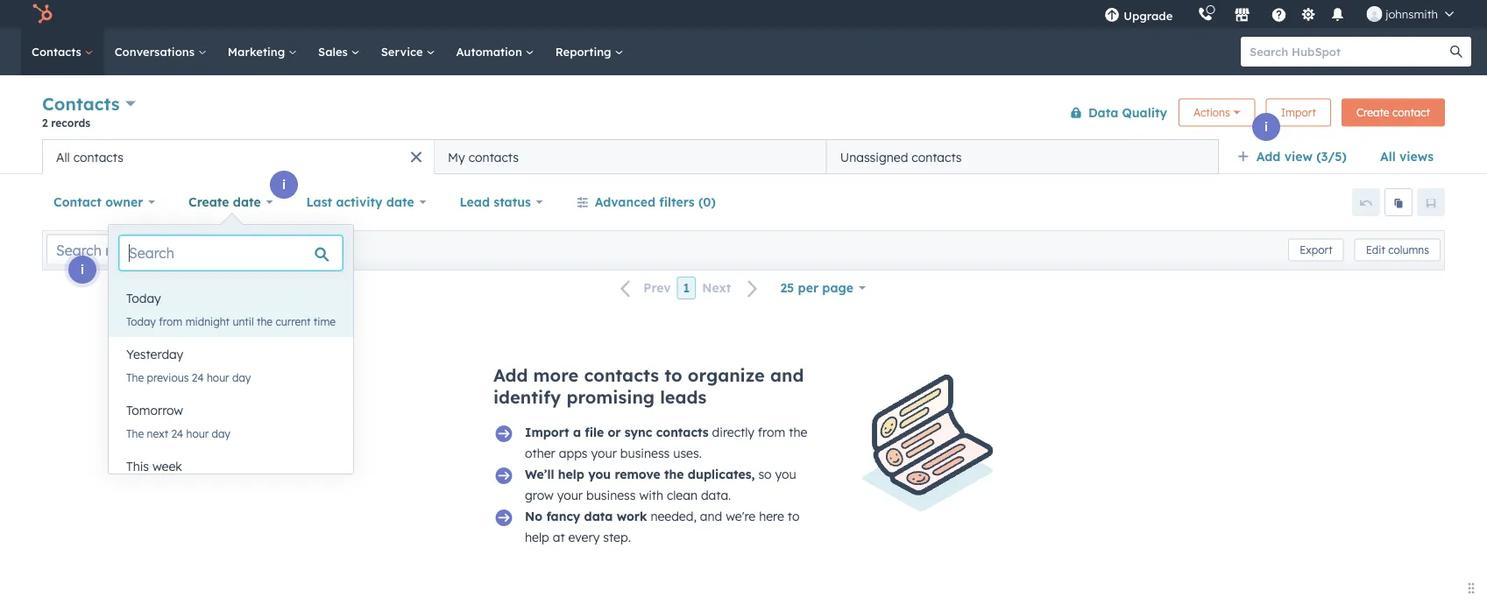 Task type: locate. For each thing, give the bounding box(es) containing it.
contacts link
[[21, 28, 104, 75]]

business up data
[[586, 488, 636, 504]]

i down contact
[[81, 262, 84, 277]]

0 vertical spatial import
[[1281, 106, 1316, 119]]

1 horizontal spatial i
[[282, 177, 286, 192]]

list box
[[109, 281, 353, 506]]

prev button
[[610, 277, 677, 300]]

day inside tomorrow the next 24 hour day
[[212, 427, 230, 440]]

0 vertical spatial business
[[620, 446, 670, 461]]

24 right previous
[[192, 371, 204, 384]]

activity
[[336, 195, 383, 210]]

0 horizontal spatial the
[[257, 315, 273, 328]]

sync
[[625, 425, 652, 440]]

menu
[[1092, 0, 1466, 28]]

1 vertical spatial day
[[212, 427, 230, 440]]

add inside popup button
[[1257, 149, 1281, 164]]

1 horizontal spatial all
[[1380, 149, 1396, 164]]

conversations link
[[104, 28, 217, 75]]

lead
[[460, 195, 490, 210]]

settings image
[[1301, 7, 1316, 23]]

contacts down "records"
[[73, 149, 124, 165]]

promising
[[567, 387, 655, 408]]

0 horizontal spatial add
[[493, 365, 528, 387]]

so
[[758, 467, 772, 483]]

help down the 'no'
[[525, 530, 549, 546]]

0 horizontal spatial import
[[525, 425, 569, 440]]

i button left last
[[270, 171, 298, 199]]

0 vertical spatial to
[[665, 365, 682, 387]]

2 vertical spatial the
[[664, 467, 684, 483]]

i button down contact
[[68, 256, 96, 284]]

import button
[[1266, 99, 1331, 127]]

0 vertical spatial and
[[770, 365, 804, 387]]

midnight
[[185, 315, 230, 328]]

business
[[620, 446, 670, 461], [586, 488, 636, 504]]

the inside today today from midnight until the current time
[[257, 315, 273, 328]]

create for create contact
[[1357, 106, 1390, 119]]

you
[[588, 467, 611, 483], [775, 467, 796, 483]]

0 vertical spatial contacts
[[32, 44, 85, 59]]

this week
[[126, 459, 182, 475]]

24 inside tomorrow the next 24 hour day
[[171, 427, 183, 440]]

tomorrow button
[[109, 394, 353, 429]]

a
[[573, 425, 581, 440]]

data quality
[[1089, 105, 1168, 120]]

the up clean
[[664, 467, 684, 483]]

and right organize
[[770, 365, 804, 387]]

hour inside yesterday the previous 24 hour day
[[207, 371, 229, 384]]

marketplaces image
[[1234, 8, 1250, 24]]

data
[[584, 509, 613, 525]]

24
[[192, 371, 204, 384], [171, 427, 183, 440]]

to right here on the right
[[788, 509, 800, 525]]

2 all from the left
[[56, 149, 70, 165]]

import a file or sync contacts
[[525, 425, 709, 440]]

create left contact
[[1357, 106, 1390, 119]]

until
[[233, 315, 254, 328]]

0 horizontal spatial you
[[588, 467, 611, 483]]

view
[[1285, 149, 1313, 164]]

0 horizontal spatial and
[[700, 509, 722, 525]]

2 horizontal spatial i
[[1265, 119, 1268, 135]]

1 horizontal spatial from
[[758, 425, 786, 440]]

menu item
[[1185, 0, 1189, 28]]

day up tomorrow button
[[232, 371, 251, 384]]

contacts banner
[[42, 90, 1445, 139]]

johnsmith button
[[1356, 0, 1465, 28]]

today up yesterday
[[126, 315, 156, 328]]

1 vertical spatial add
[[493, 365, 528, 387]]

import up view
[[1281, 106, 1316, 119]]

1 vertical spatial the
[[789, 425, 808, 440]]

import for import
[[1281, 106, 1316, 119]]

the
[[126, 371, 144, 384], [126, 427, 144, 440]]

1 you from the left
[[588, 467, 611, 483]]

uses.
[[673, 446, 702, 461]]

create inside create date popup button
[[189, 195, 229, 210]]

all for all views
[[1380, 149, 1396, 164]]

i button
[[1252, 113, 1281, 141], [270, 171, 298, 199], [68, 256, 96, 284]]

Search search field
[[119, 236, 343, 271]]

time
[[314, 315, 336, 328]]

all left views
[[1380, 149, 1396, 164]]

help
[[558, 467, 584, 483], [525, 530, 549, 546]]

contact
[[53, 195, 102, 210]]

hour inside tomorrow the next 24 hour day
[[186, 427, 209, 440]]

contact owner button
[[42, 185, 167, 220]]

filters
[[659, 195, 695, 210]]

automation
[[456, 44, 526, 59]]

25 per page button
[[769, 271, 877, 306]]

1 horizontal spatial you
[[775, 467, 796, 483]]

all inside button
[[56, 149, 70, 165]]

sales link
[[308, 28, 370, 75]]

1 horizontal spatial help
[[558, 467, 584, 483]]

0 horizontal spatial i button
[[68, 256, 96, 284]]

hour up tomorrow button
[[207, 371, 229, 384]]

contacts up 'uses.'
[[656, 425, 709, 440]]

to left organize
[[665, 365, 682, 387]]

the right the directly
[[789, 425, 808, 440]]

views
[[1400, 149, 1434, 164]]

organize
[[688, 365, 765, 387]]

hubspot image
[[32, 4, 53, 25]]

add more contacts to organize and identify promising leads
[[493, 365, 804, 408]]

pagination navigation
[[610, 277, 769, 300]]

today down search name, phone, email addresses, or company search box
[[126, 291, 161, 306]]

fancy
[[546, 509, 581, 525]]

business inside directly from the other apps your business uses.
[[620, 446, 670, 461]]

help down apps at the left of the page
[[558, 467, 584, 483]]

0 vertical spatial today
[[126, 291, 161, 306]]

0 vertical spatial the
[[126, 371, 144, 384]]

all views link
[[1369, 139, 1445, 174]]

0 horizontal spatial date
[[233, 195, 261, 210]]

0 vertical spatial hour
[[207, 371, 229, 384]]

hour for yesterday
[[207, 371, 229, 384]]

export button
[[1289, 239, 1344, 262]]

conversations
[[115, 44, 198, 59]]

next
[[147, 427, 168, 440]]

add inside add more contacts to organize and identify promising leads
[[493, 365, 528, 387]]

1 vertical spatial your
[[557, 488, 583, 504]]

all down 2 records
[[56, 149, 70, 165]]

i down the all contacts button
[[282, 177, 286, 192]]

and inside add more contacts to organize and identify promising leads
[[770, 365, 804, 387]]

1 horizontal spatial the
[[664, 467, 684, 483]]

1 vertical spatial import
[[525, 425, 569, 440]]

0 vertical spatial from
[[159, 315, 183, 328]]

prev
[[644, 281, 671, 296]]

0 vertical spatial add
[[1257, 149, 1281, 164]]

0 horizontal spatial to
[[665, 365, 682, 387]]

the right until
[[257, 315, 273, 328]]

yesterday the previous 24 hour day
[[126, 347, 251, 384]]

contacts down hubspot link
[[32, 44, 85, 59]]

apps
[[559, 446, 588, 461]]

create contact button
[[1342, 99, 1445, 127]]

1 vertical spatial i
[[282, 177, 286, 192]]

from
[[159, 315, 183, 328], [758, 425, 786, 440]]

from right the directly
[[758, 425, 786, 440]]

24 inside yesterday the previous 24 hour day
[[192, 371, 204, 384]]

0 vertical spatial create
[[1357, 106, 1390, 119]]

data quality button
[[1059, 95, 1168, 130]]

your down file in the left of the page
[[591, 446, 617, 461]]

contacts right my
[[469, 149, 519, 165]]

1 all from the left
[[1380, 149, 1396, 164]]

help image
[[1271, 8, 1287, 24]]

Search HubSpot search field
[[1241, 37, 1456, 67]]

unassigned
[[840, 149, 908, 165]]

help inside the needed, and we're here to help at every step.
[[525, 530, 549, 546]]

day
[[232, 371, 251, 384], [212, 427, 230, 440]]

1 horizontal spatial your
[[591, 446, 617, 461]]

reporting
[[555, 44, 615, 59]]

automation link
[[446, 28, 545, 75]]

1 date from the left
[[233, 195, 261, 210]]

2 horizontal spatial the
[[789, 425, 808, 440]]

and down the data.
[[700, 509, 722, 525]]

24 for yesterday
[[192, 371, 204, 384]]

0 vertical spatial i
[[1265, 119, 1268, 135]]

add left view
[[1257, 149, 1281, 164]]

i up add view (3/5) popup button
[[1265, 119, 1268, 135]]

1 horizontal spatial date
[[386, 195, 414, 210]]

1 horizontal spatial and
[[770, 365, 804, 387]]

search button
[[1442, 37, 1472, 67]]

1 vertical spatial and
[[700, 509, 722, 525]]

date right activity
[[386, 195, 414, 210]]

import
[[1281, 106, 1316, 119], [525, 425, 569, 440]]

1 horizontal spatial create
[[1357, 106, 1390, 119]]

0 horizontal spatial your
[[557, 488, 583, 504]]

0 vertical spatial the
[[257, 315, 273, 328]]

import up other
[[525, 425, 569, 440]]

2 date from the left
[[386, 195, 414, 210]]

advanced filters (0)
[[595, 195, 716, 210]]

tomorrow
[[126, 403, 183, 419]]

or
[[608, 425, 621, 440]]

contacts
[[73, 149, 124, 165], [469, 149, 519, 165], [912, 149, 962, 165], [584, 365, 659, 387], [656, 425, 709, 440]]

hour right next
[[186, 427, 209, 440]]

0 horizontal spatial i
[[81, 262, 84, 277]]

2 vertical spatial i
[[81, 262, 84, 277]]

the inside tomorrow the next 24 hour day
[[126, 427, 144, 440]]

0 vertical spatial day
[[232, 371, 251, 384]]

advanced filters (0) button
[[565, 185, 727, 220]]

columns
[[1389, 244, 1430, 257]]

add for add view (3/5)
[[1257, 149, 1281, 164]]

1 vertical spatial the
[[126, 427, 144, 440]]

1 vertical spatial i button
[[270, 171, 298, 199]]

1 vertical spatial business
[[586, 488, 636, 504]]

0 vertical spatial your
[[591, 446, 617, 461]]

1 vertical spatial from
[[758, 425, 786, 440]]

0 vertical spatial 24
[[192, 371, 204, 384]]

at
[[553, 530, 565, 546]]

1 vertical spatial 24
[[171, 427, 183, 440]]

from up yesterday
[[159, 315, 183, 328]]

search image
[[1451, 46, 1463, 58]]

2 the from the top
[[126, 427, 144, 440]]

yesterday
[[126, 347, 183, 362]]

contacts up import a file or sync contacts
[[584, 365, 659, 387]]

list box containing today
[[109, 281, 353, 506]]

1 horizontal spatial to
[[788, 509, 800, 525]]

i button up add view (3/5)
[[1252, 113, 1281, 141]]

24 for tomorrow
[[171, 427, 183, 440]]

0 horizontal spatial day
[[212, 427, 230, 440]]

your up fancy
[[557, 488, 583, 504]]

you right so
[[775, 467, 796, 483]]

contacts inside button
[[73, 149, 124, 165]]

1 vertical spatial to
[[788, 509, 800, 525]]

the down yesterday
[[126, 371, 144, 384]]

0 horizontal spatial from
[[159, 315, 183, 328]]

i
[[1265, 119, 1268, 135], [282, 177, 286, 192], [81, 262, 84, 277]]

1 vertical spatial contacts
[[42, 93, 120, 115]]

duplicates,
[[688, 467, 755, 483]]

0 vertical spatial i button
[[1252, 113, 1281, 141]]

upgrade image
[[1105, 8, 1120, 24]]

contact
[[1393, 106, 1430, 119]]

1 horizontal spatial i button
[[270, 171, 298, 199]]

the left next
[[126, 427, 144, 440]]

1 horizontal spatial 24
[[192, 371, 204, 384]]

1 vertical spatial hour
[[186, 427, 209, 440]]

1 vertical spatial help
[[525, 530, 549, 546]]

johnsmith
[[1386, 7, 1438, 21]]

contacts
[[32, 44, 85, 59], [42, 93, 120, 115]]

0 horizontal spatial create
[[189, 195, 229, 210]]

1 the from the top
[[126, 371, 144, 384]]

create down the all contacts button
[[189, 195, 229, 210]]

you left the remove
[[588, 467, 611, 483]]

today
[[126, 291, 161, 306], [126, 315, 156, 328]]

date down the all contacts button
[[233, 195, 261, 210]]

the inside yesterday the previous 24 hour day
[[126, 371, 144, 384]]

0 horizontal spatial all
[[56, 149, 70, 165]]

create for create date
[[189, 195, 229, 210]]

1 horizontal spatial day
[[232, 371, 251, 384]]

24 right next
[[171, 427, 183, 440]]

0 horizontal spatial 24
[[171, 427, 183, 440]]

the
[[257, 315, 273, 328], [789, 425, 808, 440], [664, 467, 684, 483]]

1 horizontal spatial import
[[1281, 106, 1316, 119]]

1 vertical spatial today
[[126, 315, 156, 328]]

next button
[[696, 277, 769, 300]]

1 horizontal spatial add
[[1257, 149, 1281, 164]]

file
[[585, 425, 604, 440]]

contacts up "records"
[[42, 93, 120, 115]]

to
[[665, 365, 682, 387], [788, 509, 800, 525]]

service
[[381, 44, 426, 59]]

day inside yesterday the previous 24 hour day
[[232, 371, 251, 384]]

create inside "create contact" button
[[1357, 106, 1390, 119]]

0 horizontal spatial help
[[525, 530, 549, 546]]

import inside button
[[1281, 106, 1316, 119]]

today button
[[109, 281, 353, 316]]

contacts right unassigned
[[912, 149, 962, 165]]

marketplaces button
[[1224, 0, 1261, 28]]

service link
[[370, 28, 446, 75]]

notifications image
[[1330, 8, 1346, 24]]

business up we'll help you remove the duplicates,
[[620, 446, 670, 461]]

2 you from the left
[[775, 467, 796, 483]]

add left more
[[493, 365, 528, 387]]

1 vertical spatial create
[[189, 195, 229, 210]]

hubspot link
[[21, 4, 66, 25]]

day up this week button
[[212, 427, 230, 440]]

actions button
[[1179, 99, 1256, 127]]



Task type: vqa. For each thing, say whether or not it's contained in the screenshot.
1:15 AM GMT's GMT
no



Task type: describe. For each thing, give the bounding box(es) containing it.
create date button
[[177, 185, 284, 220]]

unassigned contacts
[[840, 149, 962, 165]]

hour for tomorrow
[[186, 427, 209, 440]]

2
[[42, 116, 48, 129]]

work
[[617, 509, 647, 525]]

the inside directly from the other apps your business uses.
[[789, 425, 808, 440]]

menu containing johnsmith
[[1092, 0, 1466, 28]]

calling icon image
[[1198, 7, 1213, 23]]

next
[[702, 281, 731, 296]]

data
[[1089, 105, 1119, 120]]

yesterday button
[[109, 337, 353, 373]]

identify
[[493, 387, 561, 408]]

sales
[[318, 44, 351, 59]]

edit columns button
[[1355, 239, 1441, 262]]

1
[[683, 280, 690, 296]]

add for add more contacts to organize and identify promising leads
[[493, 365, 528, 387]]

to inside add more contacts to organize and identify promising leads
[[665, 365, 682, 387]]

we're
[[726, 509, 756, 525]]

date inside create date popup button
[[233, 195, 261, 210]]

reporting link
[[545, 28, 634, 75]]

create date
[[189, 195, 261, 210]]

you inside so you grow your business with clean data.
[[775, 467, 796, 483]]

contacts for my contacts
[[469, 149, 519, 165]]

my
[[448, 149, 465, 165]]

actions
[[1194, 106, 1230, 119]]

marketing link
[[217, 28, 308, 75]]

i for rightmost i button
[[1265, 119, 1268, 135]]

all views
[[1380, 149, 1434, 164]]

this week button
[[109, 450, 353, 485]]

owner
[[105, 195, 143, 210]]

lead status
[[460, 195, 531, 210]]

quality
[[1122, 105, 1168, 120]]

date inside "last activity date" popup button
[[386, 195, 414, 210]]

data.
[[701, 488, 731, 504]]

directly
[[712, 425, 755, 440]]

import for import a file or sync contacts
[[525, 425, 569, 440]]

contacts for all contacts
[[73, 149, 124, 165]]

add view (3/5)
[[1257, 149, 1347, 164]]

my contacts button
[[434, 139, 827, 174]]

calling icon button
[[1191, 2, 1220, 26]]

1 today from the top
[[126, 291, 161, 306]]

25
[[780, 280, 794, 296]]

business inside so you grow your business with clean data.
[[586, 488, 636, 504]]

to inside the needed, and we're here to help at every step.
[[788, 509, 800, 525]]

create contact
[[1357, 106, 1430, 119]]

advanced
[[595, 195, 656, 210]]

every
[[568, 530, 600, 546]]

step.
[[603, 530, 631, 546]]

lead status button
[[448, 185, 555, 220]]

day for tomorrow
[[212, 427, 230, 440]]

other
[[525, 446, 556, 461]]

records
[[51, 116, 90, 129]]

all for all contacts
[[56, 149, 70, 165]]

settings link
[[1297, 5, 1319, 23]]

export
[[1300, 244, 1333, 257]]

more
[[533, 365, 579, 387]]

page
[[822, 280, 854, 296]]

and inside the needed, and we're here to help at every step.
[[700, 509, 722, 525]]

Search name, phone, email addresses, or company search field
[[46, 234, 253, 266]]

2 records
[[42, 116, 90, 129]]

needed, and we're here to help at every step.
[[525, 509, 800, 546]]

all contacts button
[[42, 139, 434, 174]]

marketing
[[228, 44, 288, 59]]

all contacts
[[56, 149, 124, 165]]

add view (3/5) button
[[1226, 139, 1369, 174]]

(3/5)
[[1317, 149, 1347, 164]]

from inside directly from the other apps your business uses.
[[758, 425, 786, 440]]

2 today from the top
[[126, 315, 156, 328]]

tomorrow the next 24 hour day
[[126, 403, 230, 440]]

directly from the other apps your business uses.
[[525, 425, 808, 461]]

last activity date
[[306, 195, 414, 210]]

grow
[[525, 488, 554, 504]]

here
[[759, 509, 784, 525]]

day for yesterday
[[232, 371, 251, 384]]

last
[[306, 195, 332, 210]]

today today from midnight until the current time
[[126, 291, 336, 328]]

2 vertical spatial i button
[[68, 256, 96, 284]]

help button
[[1264, 0, 1294, 28]]

(0)
[[699, 195, 716, 210]]

current
[[276, 315, 311, 328]]

leads
[[660, 387, 707, 408]]

i for bottommost i button
[[81, 262, 84, 277]]

upgrade
[[1124, 8, 1173, 23]]

the for tomorrow
[[126, 427, 144, 440]]

25 per page
[[780, 280, 854, 296]]

contacts inside add more contacts to organize and identify promising leads
[[584, 365, 659, 387]]

with
[[639, 488, 664, 504]]

remove
[[615, 467, 661, 483]]

john smith image
[[1367, 6, 1382, 22]]

contacts for unassigned contacts
[[912, 149, 962, 165]]

i for the middle i button
[[282, 177, 286, 192]]

from inside today today from midnight until the current time
[[159, 315, 183, 328]]

last activity date button
[[295, 185, 438, 220]]

the for yesterday
[[126, 371, 144, 384]]

previous
[[147, 371, 189, 384]]

your inside directly from the other apps your business uses.
[[591, 446, 617, 461]]

2 horizontal spatial i button
[[1252, 113, 1281, 141]]

notifications button
[[1323, 0, 1353, 28]]

0 vertical spatial help
[[558, 467, 584, 483]]

no
[[525, 509, 543, 525]]

edit columns
[[1366, 244, 1430, 257]]

contacts inside popup button
[[42, 93, 120, 115]]

per
[[798, 280, 819, 296]]

status
[[494, 195, 531, 210]]

clean
[[667, 488, 698, 504]]

so you grow your business with clean data.
[[525, 467, 796, 504]]

week
[[152, 459, 182, 475]]

your inside so you grow your business with clean data.
[[557, 488, 583, 504]]



